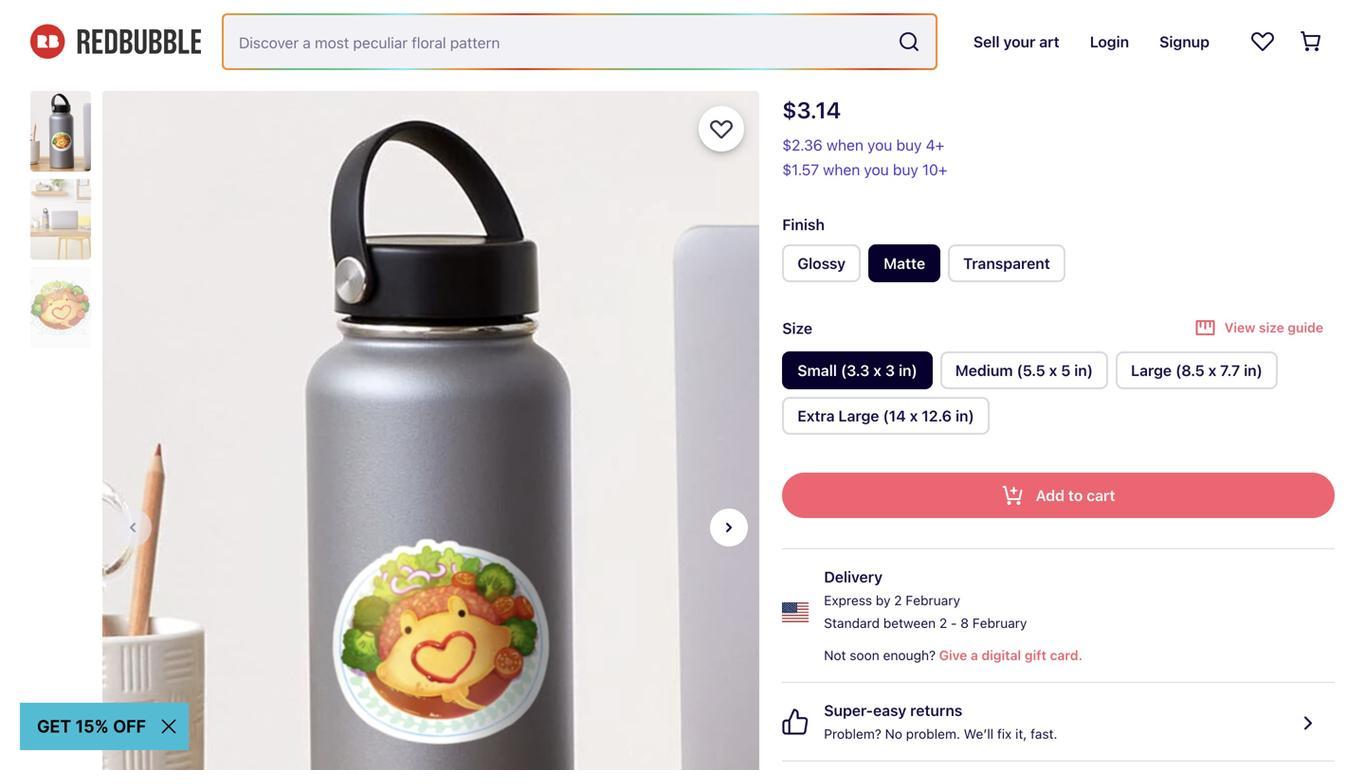 Task type: locate. For each thing, give the bounding box(es) containing it.
buy left 4+
[[896, 136, 922, 154]]

flag of us image
[[782, 600, 809, 626]]

size
[[782, 319, 812, 337]]

fast.
[[1031, 727, 1057, 742]]

when right $2.36
[[826, 136, 863, 154]]

you left 10+
[[864, 161, 889, 179]]

you left 4+
[[867, 136, 892, 154]]

a
[[971, 648, 978, 664]]

february
[[906, 593, 960, 609], [972, 616, 1027, 631]]

february up digital
[[972, 616, 1027, 631]]

by
[[937, 42, 952, 58], [876, 593, 891, 609]]

gift
[[1025, 648, 1046, 664]]

0 vertical spatial by
[[937, 42, 952, 58]]

None radio
[[782, 245, 861, 282], [868, 245, 940, 282], [948, 245, 1065, 282], [940, 352, 1108, 390], [782, 397, 989, 435], [782, 245, 861, 282], [868, 245, 940, 282], [948, 245, 1065, 282], [940, 352, 1108, 390], [782, 397, 989, 435]]

by up between
[[876, 593, 891, 609]]

1 horizontal spatial by
[[937, 42, 952, 58]]

None radio
[[782, 352, 933, 390], [1116, 352, 1278, 390], [782, 352, 933, 390], [1116, 352, 1278, 390]]

size option group
[[782, 352, 1335, 443]]

1 vertical spatial by
[[876, 593, 891, 609]]

super-
[[824, 702, 873, 720]]

pikaole link
[[956, 39, 1001, 62]]

buy
[[896, 136, 922, 154], [893, 161, 918, 179]]

0 horizontal spatial february
[[906, 593, 960, 609]]

8
[[960, 616, 969, 631]]

1 vertical spatial february
[[972, 616, 1027, 631]]

no
[[885, 727, 902, 742]]

1 vertical spatial buy
[[893, 161, 918, 179]]

when right $1.57
[[823, 161, 860, 179]]

redbubble logo image
[[30, 24, 201, 59]]

2
[[894, 593, 902, 609], [939, 616, 947, 631]]

february up the - at bottom
[[906, 593, 960, 609]]

pikaole
[[956, 42, 1001, 58]]

express
[[824, 593, 872, 609]]

returns
[[910, 702, 962, 720]]

0 horizontal spatial 2
[[894, 593, 902, 609]]

problem?
[[824, 727, 881, 742]]

when
[[826, 136, 863, 154], [823, 161, 860, 179]]

fix
[[997, 727, 1012, 742]]

buy left 10+
[[893, 161, 918, 179]]

sold
[[908, 42, 934, 58]]

you
[[867, 136, 892, 154], [864, 161, 889, 179]]

by right sold on the top of the page
[[937, 42, 952, 58]]

delivery express by 2 february standard between 2 - 8 february
[[824, 568, 1027, 631]]

None field
[[224, 15, 935, 68]]

0 vertical spatial you
[[867, 136, 892, 154]]

digital
[[981, 648, 1021, 664]]

easy
[[873, 702, 906, 720]]

1 horizontal spatial february
[[972, 616, 1027, 631]]

2 left the - at bottom
[[939, 616, 947, 631]]

between
[[883, 616, 936, 631]]

0 horizontal spatial by
[[876, 593, 891, 609]]

sea omurice sticker
[[782, 5, 955, 27]]

2 up between
[[894, 593, 902, 609]]

1 vertical spatial 2
[[939, 616, 947, 631]]

problem.
[[906, 727, 960, 742]]

$3.14
[[782, 97, 841, 123]]

1 horizontal spatial 2
[[939, 616, 947, 631]]



Task type: describe. For each thing, give the bounding box(es) containing it.
enough?
[[883, 648, 936, 664]]

standard
[[824, 616, 880, 631]]

soon
[[850, 648, 879, 664]]

finish
[[782, 216, 825, 234]]

$2.36
[[782, 136, 822, 154]]

$2.36 when you buy 4+ $1.57 when you buy 10+
[[782, 136, 948, 179]]

designed and sold by pikaole
[[820, 42, 1001, 58]]

omurice
[[819, 5, 890, 27]]

10+
[[922, 161, 948, 179]]

finish option group
[[782, 245, 1335, 290]]

image 1 of 3 group
[[102, 91, 759, 771]]

by inside delivery express by 2 february standard between 2 - 8 february
[[876, 593, 891, 609]]

it,
[[1015, 727, 1027, 742]]

0 vertical spatial 2
[[894, 593, 902, 609]]

delivery
[[824, 568, 883, 586]]

1 vertical spatial when
[[823, 161, 860, 179]]

0 vertical spatial february
[[906, 593, 960, 609]]

not
[[824, 648, 846, 664]]

1 vertical spatial you
[[864, 161, 889, 179]]

0 vertical spatial buy
[[896, 136, 922, 154]]

4+
[[926, 136, 944, 154]]

give a digital gift card. link
[[936, 645, 1083, 667]]

designed
[[820, 42, 878, 58]]

super-easy returns problem? no problem. we'll fix it, fast.
[[824, 702, 1057, 742]]

sea
[[782, 5, 815, 27]]

sticker
[[894, 5, 955, 27]]

not soon enough? give a digital gift card.
[[824, 648, 1083, 664]]

and
[[882, 42, 904, 58]]

-
[[951, 616, 957, 631]]

give
[[939, 648, 967, 664]]

card.
[[1050, 648, 1083, 664]]

we'll
[[964, 727, 994, 742]]

0 vertical spatial when
[[826, 136, 863, 154]]

Search term search field
[[224, 15, 890, 68]]

$1.57
[[782, 161, 819, 179]]



Task type: vqa. For each thing, say whether or not it's contained in the screenshot.
NOT SOON ENOUGH? GIVE A DIGITAL GIFT CARD.
yes



